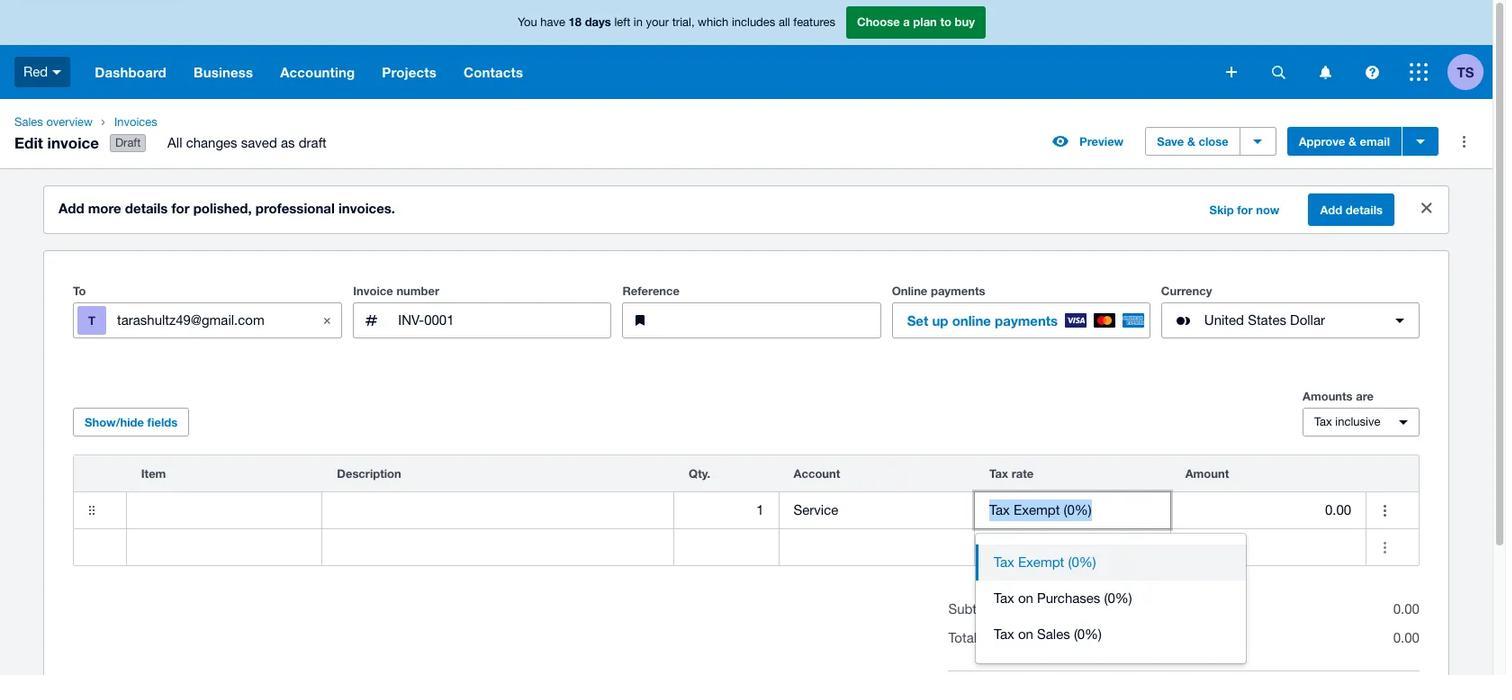 Task type: locate. For each thing, give the bounding box(es) containing it.
show/hide fields
[[85, 415, 178, 430]]

draft
[[299, 135, 327, 150]]

for left now
[[1237, 203, 1253, 217]]

2 amount field from the top
[[1171, 530, 1366, 565]]

on right sales
[[1018, 627, 1033, 642]]

1 vertical spatial sales
[[1037, 627, 1070, 642]]

for
[[172, 200, 190, 216], [1237, 203, 1253, 217]]

0 horizontal spatial add
[[59, 200, 84, 216]]

Inventory item text field
[[127, 530, 322, 565]]

ts button
[[1448, 45, 1493, 99]]

invoice
[[353, 284, 393, 298]]

tax left exempt
[[994, 555, 1014, 570]]

left
[[614, 16, 630, 29]]

1 horizontal spatial sales
[[1037, 627, 1070, 642]]

sales inside button
[[1037, 627, 1070, 642]]

edit invoice
[[14, 133, 99, 152]]

1 vertical spatial payments
[[995, 313, 1058, 329]]

save
[[1157, 134, 1184, 149]]

none field account
[[779, 493, 974, 529]]

svg image left the ts
[[1410, 63, 1428, 81]]

add for add more details for polished, professional invoices.
[[59, 200, 84, 216]]

tax for tax exempt (0%)
[[994, 555, 1014, 570]]

subtotal
[[948, 602, 999, 617]]

tax inside tax inclusive popup button
[[1314, 415, 1332, 429]]

approve & email button
[[1287, 127, 1402, 156]]

email
[[1360, 134, 1390, 149]]

details left close image
[[1346, 203, 1383, 217]]

more invoice options image
[[1446, 123, 1482, 159]]

1 vertical spatial amount field
[[1171, 530, 1366, 565]]

united states dollar
[[1204, 313, 1325, 328]]

none field down account
[[779, 493, 974, 529]]

plan
[[913, 15, 937, 29]]

0 horizontal spatial svg image
[[1272, 65, 1285, 79]]

2 svg image from the left
[[1319, 65, 1331, 79]]

group
[[976, 534, 1246, 664]]

add more details for polished, professional invoices. status
[[44, 186, 1449, 233]]

invoices
[[114, 115, 157, 129]]

to
[[73, 284, 86, 298]]

currency
[[1161, 284, 1212, 298]]

0 vertical spatial 0.00
[[1393, 602, 1420, 617]]

fields
[[147, 415, 178, 430]]

18
[[569, 15, 582, 29]]

skip for now button
[[1199, 195, 1291, 224]]

t
[[88, 313, 95, 328]]

Tax rate text field
[[975, 493, 1170, 528]]

1 vertical spatial 0.00
[[1393, 630, 1420, 646]]

1 horizontal spatial svg image
[[1319, 65, 1331, 79]]

0 horizontal spatial &
[[1187, 134, 1196, 149]]

save & close button
[[1145, 127, 1240, 156]]

dashboard
[[95, 64, 167, 80]]

professional
[[256, 200, 335, 216]]

2 horizontal spatial svg image
[[1365, 65, 1379, 79]]

tax on sales (0%)
[[994, 627, 1102, 642]]

1 horizontal spatial details
[[1346, 203, 1383, 217]]

1 0.00 from the top
[[1393, 602, 1420, 617]]

tax inside tax on sales (0%) button
[[994, 627, 1014, 642]]

0 horizontal spatial for
[[172, 200, 190, 216]]

on for sales
[[1018, 627, 1033, 642]]

preview
[[1080, 134, 1124, 149]]

on down exempt
[[1018, 591, 1033, 606]]

1 vertical spatial on
[[1018, 627, 1033, 642]]

(0%) up the purchases
[[1068, 555, 1096, 570]]

tax for tax on sales (0%)
[[994, 627, 1014, 642]]

details right the more
[[125, 200, 168, 216]]

1 vertical spatial (0%)
[[1104, 591, 1132, 606]]

svg image
[[1410, 63, 1428, 81], [1226, 67, 1237, 77], [52, 70, 61, 75]]

details
[[125, 200, 168, 216], [1346, 203, 1383, 217]]

tax inside invoice line item list element
[[990, 466, 1008, 481]]

online
[[892, 284, 928, 298]]

invoice line item list element
[[73, 455, 1420, 566]]

tax left tax
[[994, 627, 1014, 642]]

Invoice number text field
[[396, 304, 611, 338]]

tax left rate
[[990, 466, 1008, 481]]

invoices.
[[339, 200, 395, 216]]

skip
[[1210, 203, 1234, 217]]

red
[[23, 64, 48, 79]]

sales overview link
[[7, 113, 100, 131]]

None field
[[127, 493, 322, 529], [779, 493, 974, 529], [975, 493, 1170, 529], [127, 530, 322, 566]]

add left the more
[[59, 200, 84, 216]]

tax up sales
[[994, 591, 1014, 606]]

(0%) inside tax on sales (0%) button
[[1074, 627, 1102, 642]]

payments up online
[[931, 284, 986, 298]]

sales up edit
[[14, 115, 43, 129]]

list box containing tax exempt (0%)
[[976, 534, 1246, 664]]

tax for tax on purchases (0%)
[[994, 591, 1014, 606]]

on
[[1018, 591, 1033, 606], [1018, 627, 1033, 642]]

sales right tax
[[1037, 627, 1070, 642]]

0.00 for total sales tax
[[1393, 630, 1420, 646]]

svg image
[[1272, 65, 1285, 79], [1319, 65, 1331, 79], [1365, 65, 1379, 79]]

more line item options element
[[1367, 456, 1419, 492]]

sales
[[981, 630, 1012, 646]]

(0%) inside 'tax on purchases (0%)' button
[[1104, 591, 1132, 606]]

amount
[[1185, 466, 1229, 481]]

svg image right red
[[52, 70, 61, 75]]

add inside button
[[1320, 203, 1343, 217]]

sales overview
[[14, 115, 93, 129]]

& inside approve & email button
[[1349, 134, 1357, 149]]

tax down amounts
[[1314, 415, 1332, 429]]

(0%) down the purchases
[[1074, 627, 1102, 642]]

for left polished,
[[172, 200, 190, 216]]

approve
[[1299, 134, 1346, 149]]

tax inside 'tax on purchases (0%)' button
[[994, 591, 1014, 606]]

united
[[1204, 313, 1244, 328]]

1 horizontal spatial &
[[1349, 134, 1357, 149]]

tax for tax inclusive
[[1314, 415, 1332, 429]]

1 horizontal spatial payments
[[995, 313, 1058, 329]]

& inside save & close button
[[1187, 134, 1196, 149]]

on inside button
[[1018, 627, 1033, 642]]

svg image up close
[[1226, 67, 1237, 77]]

close image
[[1409, 190, 1445, 226]]

tax inside tax exempt (0%) button
[[994, 555, 1014, 570]]

1 horizontal spatial for
[[1237, 203, 1253, 217]]

Quantity field
[[674, 493, 778, 528]]

preview button
[[1042, 127, 1135, 156]]

for inside button
[[1237, 203, 1253, 217]]

drag and drop line image
[[74, 493, 110, 529]]

in
[[634, 16, 643, 29]]

0.00
[[1393, 602, 1420, 617], [1393, 630, 1420, 646]]

1 & from the left
[[1187, 134, 1196, 149]]

0 horizontal spatial payments
[[931, 284, 986, 298]]

0 horizontal spatial svg image
[[52, 70, 61, 75]]

& right save
[[1187, 134, 1196, 149]]

invoice
[[47, 133, 99, 152]]

tax
[[1015, 630, 1034, 646]]

contacts
[[464, 64, 523, 80]]

item
[[141, 466, 166, 481]]

tax on sales (0%) button
[[976, 617, 1246, 653]]

amounts are
[[1303, 389, 1374, 403]]

accounting button
[[267, 45, 369, 99]]

3 svg image from the left
[[1365, 65, 1379, 79]]

2 0.00 from the top
[[1393, 630, 1420, 646]]

includes
[[732, 16, 775, 29]]

trial,
[[672, 16, 695, 29]]

on inside button
[[1018, 591, 1033, 606]]

none field tax rate
[[975, 493, 1170, 529]]

&
[[1187, 134, 1196, 149], [1349, 134, 1357, 149]]

now
[[1256, 203, 1280, 217]]

tax
[[1314, 415, 1332, 429], [990, 466, 1008, 481], [994, 555, 1014, 570], [994, 591, 1014, 606], [994, 627, 1014, 642]]

have
[[540, 16, 565, 29]]

1 on from the top
[[1018, 591, 1033, 606]]

none field up tax exempt (0%)
[[975, 493, 1170, 529]]

2 vertical spatial (0%)
[[1074, 627, 1102, 642]]

2 on from the top
[[1018, 627, 1033, 642]]

more line item options image
[[1367, 493, 1403, 529]]

banner containing ts
[[0, 0, 1493, 99]]

none field down inventory item text box
[[127, 530, 322, 566]]

on for purchases
[[1018, 591, 1033, 606]]

online
[[952, 313, 991, 329]]

rate
[[1012, 466, 1034, 481]]

banner
[[0, 0, 1493, 99]]

(0%) for purchases
[[1104, 591, 1132, 606]]

buy
[[955, 15, 975, 29]]

2 & from the left
[[1349, 134, 1357, 149]]

1 amount field from the top
[[1171, 493, 1366, 528]]

0 vertical spatial payments
[[931, 284, 986, 298]]

reference
[[623, 284, 680, 298]]

none field inventory item
[[127, 493, 322, 529]]

1 horizontal spatial add
[[1320, 203, 1343, 217]]

payments right online
[[995, 313, 1058, 329]]

0 vertical spatial on
[[1018, 591, 1033, 606]]

0 vertical spatial amount field
[[1171, 493, 1366, 528]]

list box
[[976, 534, 1246, 664]]

0 vertical spatial (0%)
[[1068, 555, 1096, 570]]

add for add details
[[1320, 203, 1343, 217]]

0 vertical spatial sales
[[14, 115, 43, 129]]

Amount field
[[1171, 493, 1366, 528], [1171, 530, 1366, 565]]

draft
[[115, 136, 141, 150]]

(0%) down tax exempt (0%) button
[[1104, 591, 1132, 606]]

add right now
[[1320, 203, 1343, 217]]

& left email
[[1349, 134, 1357, 149]]

description
[[337, 466, 401, 481]]

details inside button
[[1346, 203, 1383, 217]]

you have 18 days left in your trial, which includes all features
[[518, 15, 836, 29]]

none field up inventory item field
[[127, 493, 322, 529]]



Task type: vqa. For each thing, say whether or not it's contained in the screenshot.
banner
yes



Task type: describe. For each thing, give the bounding box(es) containing it.
overview
[[46, 115, 93, 129]]

add details button
[[1309, 194, 1395, 226]]

more line item options image
[[1367, 530, 1403, 566]]

accounting
[[280, 64, 355, 80]]

features
[[793, 16, 836, 29]]

total sales tax
[[948, 630, 1034, 646]]

tax on purchases (0%) button
[[976, 581, 1246, 617]]

number
[[396, 284, 439, 298]]

0.00 for subtotal
[[1393, 602, 1420, 617]]

set up online payments
[[907, 313, 1058, 329]]

inclusive
[[1336, 415, 1381, 429]]

red button
[[0, 45, 81, 99]]

dollar
[[1290, 313, 1325, 328]]

choose a plan to buy
[[857, 15, 975, 29]]

projects
[[382, 64, 437, 80]]

Account text field
[[779, 493, 974, 528]]

you
[[518, 16, 537, 29]]

skip for now
[[1210, 203, 1280, 217]]

all changes saved as draft
[[168, 135, 327, 150]]

invoices link
[[107, 113, 341, 131]]

amounts
[[1303, 389, 1353, 403]]

all
[[168, 135, 182, 150]]

& for email
[[1349, 134, 1357, 149]]

tax on purchases (0%)
[[994, 591, 1132, 606]]

projects button
[[369, 45, 450, 99]]

tarashultz49@gmail.com
[[117, 312, 264, 328]]

edit
[[14, 133, 43, 152]]

tax exempt (0%)
[[994, 555, 1096, 570]]

more
[[88, 200, 121, 216]]

as
[[281, 135, 295, 150]]

exempt
[[1018, 555, 1065, 570]]

up
[[932, 313, 948, 329]]

show/hide
[[85, 415, 144, 430]]

purchases
[[1037, 591, 1101, 606]]

1 horizontal spatial svg image
[[1226, 67, 1237, 77]]

states
[[1248, 313, 1287, 328]]

close image
[[309, 303, 345, 339]]

your
[[646, 16, 669, 29]]

2 horizontal spatial svg image
[[1410, 63, 1428, 81]]

save & close
[[1157, 134, 1229, 149]]

set up online payments button
[[892, 303, 1150, 339]]

all
[[779, 16, 790, 29]]

days
[[585, 15, 611, 29]]

business
[[194, 64, 253, 80]]

add details
[[1320, 203, 1383, 217]]

contacts button
[[450, 45, 537, 99]]

approve & email
[[1299, 134, 1390, 149]]

united states dollar button
[[1161, 303, 1420, 339]]

invoice number element
[[353, 303, 612, 339]]

close
[[1199, 134, 1229, 149]]

invoice number
[[353, 284, 439, 298]]

polished,
[[193, 200, 252, 216]]

(0%) inside tax exempt (0%) button
[[1068, 555, 1096, 570]]

a
[[903, 15, 910, 29]]

0 horizontal spatial sales
[[14, 115, 43, 129]]

svg image inside red popup button
[[52, 70, 61, 75]]

dashboard link
[[81, 45, 180, 99]]

account
[[794, 466, 840, 481]]

business button
[[180, 45, 267, 99]]

payments inside popup button
[[995, 313, 1058, 329]]

qty.
[[689, 466, 711, 481]]

1 svg image from the left
[[1272, 65, 1285, 79]]

to
[[940, 15, 952, 29]]

are
[[1356, 389, 1374, 403]]

set
[[907, 313, 928, 329]]

tax for tax rate
[[990, 466, 1008, 481]]

tax inclusive button
[[1303, 408, 1420, 437]]

Inventory item text field
[[127, 493, 322, 528]]

Reference text field
[[666, 304, 880, 338]]

add more details for polished, professional invoices.
[[59, 200, 395, 216]]

(0%) for sales
[[1074, 627, 1102, 642]]

online payments
[[892, 284, 986, 298]]

ts
[[1457, 63, 1474, 80]]

show/hide fields button
[[73, 408, 189, 437]]

changes
[[186, 135, 237, 150]]

0 horizontal spatial details
[[125, 200, 168, 216]]

group containing tax exempt (0%)
[[976, 534, 1246, 664]]

saved
[[241, 135, 277, 150]]

which
[[698, 16, 729, 29]]

& for close
[[1187, 134, 1196, 149]]



